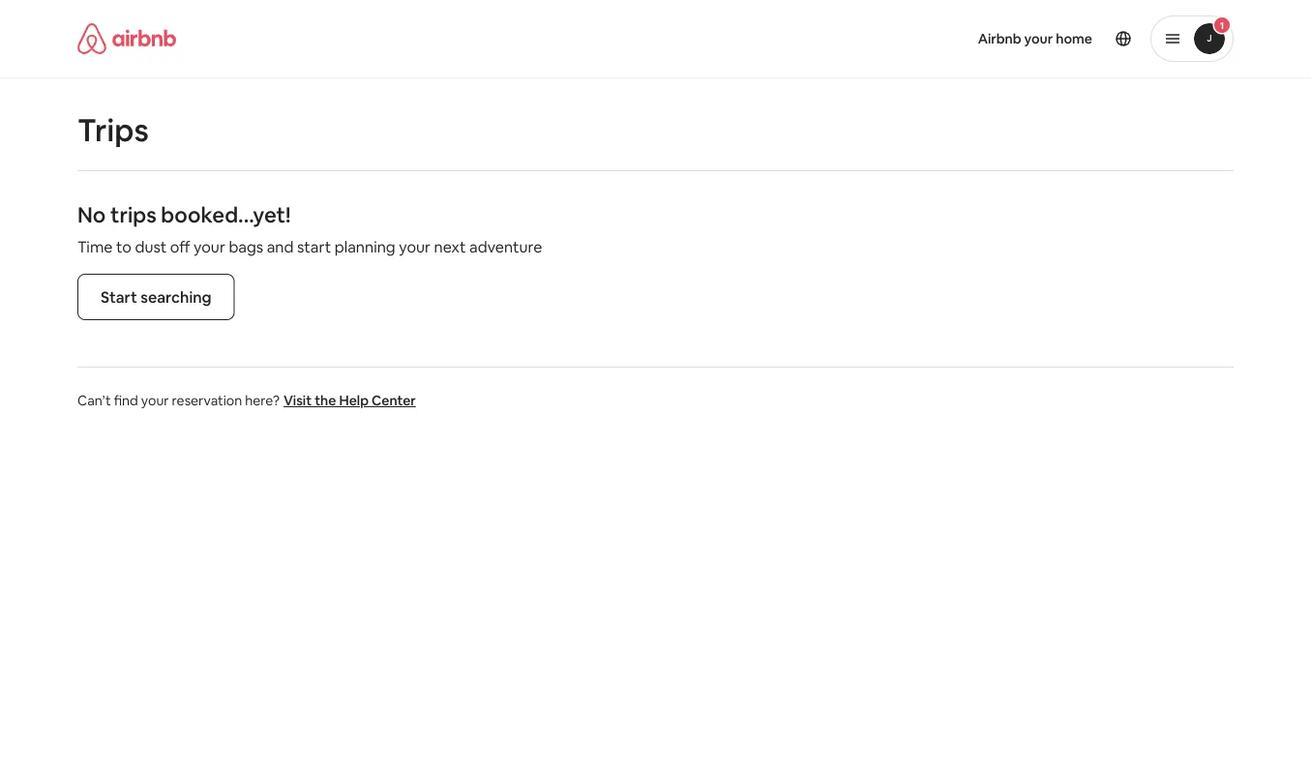 Task type: describe. For each thing, give the bounding box(es) containing it.
visit the help center link
[[283, 392, 416, 409]]

can't
[[77, 392, 111, 409]]

visit
[[283, 392, 312, 409]]

no
[[77, 201, 106, 228]]

help center
[[339, 392, 416, 409]]

airbnb
[[978, 30, 1021, 47]]

your right planning
[[399, 237, 431, 256]]

no trips booked...yet! time to dust off your bags and start planning your next adventure
[[77, 201, 542, 256]]

bags
[[229, 237, 263, 256]]

trips
[[77, 109, 149, 150]]

airbnb your home
[[978, 30, 1092, 47]]

the
[[315, 392, 336, 409]]

1
[[1220, 19, 1224, 31]]

your right 'find'
[[141, 392, 169, 409]]

searching
[[141, 287, 212, 307]]

start
[[297, 237, 331, 256]]

reservation here?
[[172, 392, 280, 409]]

dust
[[135, 237, 167, 256]]



Task type: locate. For each thing, give the bounding box(es) containing it.
next adventure
[[434, 237, 542, 256]]

to
[[116, 237, 132, 256]]

can't find your reservation here? visit the help center
[[77, 392, 416, 409]]

your
[[1024, 30, 1053, 47], [194, 237, 225, 256], [399, 237, 431, 256], [141, 392, 169, 409]]

and
[[267, 237, 294, 256]]

your right off
[[194, 237, 225, 256]]

airbnb your home link
[[966, 18, 1104, 59]]

trips
[[110, 201, 156, 228]]

find
[[114, 392, 138, 409]]

planning
[[335, 237, 395, 256]]

1 button
[[1151, 15, 1234, 62]]

start
[[101, 287, 137, 307]]

time
[[77, 237, 113, 256]]

start searching
[[101, 287, 212, 307]]

start searching link
[[77, 274, 235, 320]]

booked...yet!
[[161, 201, 291, 228]]

off
[[170, 237, 190, 256]]

profile element
[[679, 0, 1234, 77]]

your inside profile element
[[1024, 30, 1053, 47]]

your left home
[[1024, 30, 1053, 47]]

home
[[1056, 30, 1092, 47]]



Task type: vqa. For each thing, say whether or not it's contained in the screenshot.
Airbnb Your Home
yes



